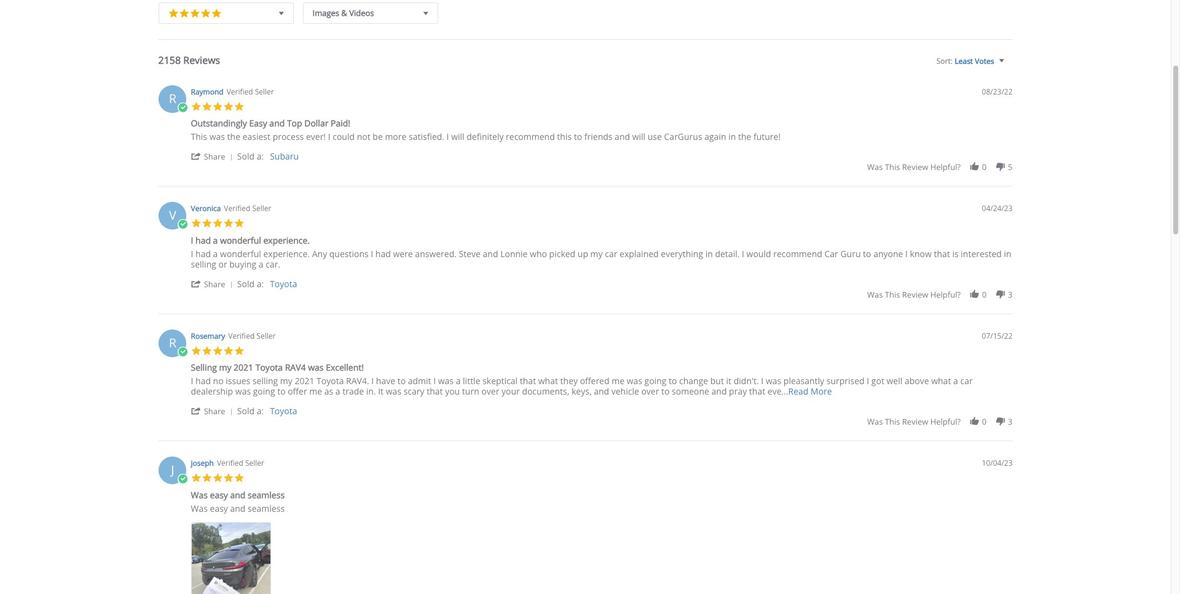 Task type: locate. For each thing, give the bounding box(es) containing it.
be
[[373, 131, 383, 143]]

verified for i had a wonderful experience.
[[224, 203, 250, 214]]

toyota link down offer
[[270, 406, 297, 417]]

star image
[[179, 6, 190, 18], [190, 6, 200, 18], [191, 101, 202, 112], [202, 101, 212, 112], [191, 218, 202, 229], [212, 218, 223, 229], [234, 218, 245, 229], [223, 346, 234, 356], [191, 473, 202, 484], [202, 473, 212, 484], [223, 473, 234, 484], [234, 473, 245, 484]]

my right up
[[590, 248, 603, 260]]

2 share image from the top
[[191, 279, 202, 289]]

1 horizontal spatial car
[[960, 376, 973, 387]]

helpful? left vote up review by raymond on 23 aug 2022 icon
[[930, 162, 961, 173]]

0 vertical spatial share image
[[191, 151, 202, 162]]

0 vertical spatial wonderful
[[220, 234, 261, 246]]

1 vertical spatial selling
[[253, 376, 278, 387]]

circle checkmark image for outstandingly easy and top dollar paid!
[[177, 102, 188, 113]]

toyota down excellent!
[[317, 376, 344, 387]]

0 vertical spatial toyota link
[[270, 278, 297, 290]]

was for i had a wonderful experience. any questions i had were answered. steve and lonnie who picked up my car explained everything in detail. i would recommend car guru to anyone i know that is interested in selling or buying a car.
[[867, 289, 883, 300]]

1 horizontal spatial what
[[931, 376, 951, 387]]

0 vertical spatial experience.
[[263, 234, 310, 246]]

me right offered
[[612, 376, 624, 387]]

helpful? left vote up review by veronica on 24 apr 2023 image
[[930, 289, 961, 300]]

3 sold from the top
[[237, 406, 255, 417]]

1 was this review helpful? from the top
[[867, 162, 961, 173]]

was this review helpful? for future!
[[867, 162, 961, 173]]

verified right raymond
[[227, 86, 253, 97]]

car up vote up review by rosemary on 15 jul 2022 image
[[960, 376, 973, 387]]

is
[[952, 248, 959, 260]]

r left rosemary
[[169, 335, 177, 351]]

over right turn
[[481, 386, 499, 398]]

0 horizontal spatial recommend
[[506, 131, 555, 143]]

and inside i had a wonderful experience. i had a wonderful experience. any questions i had were answered. steve and lonnie who picked up my car explained everything in detail. i would recommend car guru to anyone i know that is interested in selling or buying a car.
[[483, 248, 498, 260]]

share image down this
[[191, 151, 202, 162]]

everything
[[661, 248, 703, 260]]

2 vertical spatial share image
[[191, 406, 202, 417]]

1 vertical spatial review
[[902, 289, 928, 300]]

2 vertical spatial share button
[[191, 406, 237, 417]]

sold a: toyota
[[237, 278, 297, 290], [237, 406, 297, 417]]

2 vertical spatial group
[[867, 417, 1013, 428]]

i right 'detail.'
[[742, 248, 744, 260]]

i right admit
[[433, 376, 436, 387]]

as
[[324, 386, 333, 398]]

1 vertical spatial wonderful
[[220, 248, 261, 260]]

toyota link
[[270, 278, 297, 290], [270, 406, 297, 417]]

that left eve
[[749, 386, 765, 398]]

group
[[867, 162, 1013, 173], [867, 289, 1013, 300], [867, 417, 1013, 428]]

guru
[[840, 248, 861, 260]]

a right as
[[335, 386, 340, 398]]

0 vertical spatial 3
[[1008, 289, 1013, 300]]

1 horizontal spatial the
[[738, 131, 751, 143]]

0 horizontal spatial car
[[605, 248, 617, 260]]

3
[[1008, 289, 1013, 300], [1008, 417, 1013, 428]]

2 horizontal spatial my
[[590, 248, 603, 260]]

2 vertical spatial review
[[902, 417, 928, 428]]

0 for i had a wonderful experience. i had a wonderful experience. any questions i had were answered. steve and lonnie who picked up my car explained everything in detail. i would recommend car guru to anyone i know that is interested in selling or buying a car.
[[982, 289, 987, 300]]

share down dealership
[[204, 406, 225, 417]]

was for this was the easiest process ever! i could not be more satisfied. i will definitely recommend this to friends and will use cargurus again in the future!
[[867, 162, 883, 173]]

1 vertical spatial share image
[[191, 279, 202, 289]]

0 horizontal spatial will
[[451, 131, 464, 143]]

share image for i had a wonderful experience. i had a wonderful experience. any questions i had were answered. steve and lonnie who picked up my car explained everything in detail. i would recommend car guru to anyone i know that is interested in selling or buying a car.
[[191, 279, 202, 289]]

had down veronica
[[195, 234, 211, 246]]

sold down issues
[[237, 406, 255, 417]]

1 horizontal spatial in
[[728, 131, 736, 143]]

3 circle checkmark image from the top
[[177, 347, 188, 358]]

someone
[[672, 386, 709, 398]]

outstandingly
[[191, 117, 247, 129]]

0 vertical spatial 0
[[982, 162, 987, 173]]

to left someone
[[661, 386, 670, 398]]

2 what from the left
[[931, 376, 951, 387]]

2021 inside i had no issues selling my 2021 toyota rav4. i have to admit i was a little skeptical that what they offered me was going to change but it didn't. i was pleasantly surprised i got well above what a car dealership was going to offer me as a trade in. it was scary that you turn over your documents, keys, and vehicle over to someone and pray that eve
[[295, 376, 314, 387]]

verified right veronica
[[224, 203, 250, 214]]

0 vertical spatial share
[[204, 151, 225, 162]]

what right above
[[931, 376, 951, 387]]

0 vertical spatial group
[[867, 162, 1013, 173]]

share button for a
[[191, 278, 237, 290]]

10/04/23
[[982, 459, 1013, 469]]

2 review from the top
[[902, 289, 928, 300]]

share left seperator image
[[204, 151, 225, 162]]

0 vertical spatial review
[[902, 162, 928, 173]]

1 vertical spatial was this review helpful?
[[867, 289, 961, 300]]

dollar
[[304, 117, 328, 129]]

the left future!
[[738, 131, 751, 143]]

seller up selling my 2021 toyota rav4 was excellent!
[[257, 331, 276, 341]]

was left little
[[438, 376, 454, 387]]

circle checkmark image
[[177, 102, 188, 113], [177, 219, 188, 230], [177, 347, 188, 358], [177, 475, 188, 485]]

images & videos
[[313, 7, 374, 18]]

seller up i had a wonderful experience. heading
[[252, 203, 271, 214]]

0 horizontal spatial my
[[219, 362, 231, 374]]

0 vertical spatial recommend
[[506, 131, 555, 143]]

None field
[[931, 55, 1013, 76]]

or
[[218, 258, 227, 270]]

toyota link for r
[[270, 406, 297, 417]]

toyota
[[270, 278, 297, 290], [256, 362, 283, 374], [317, 376, 344, 387], [270, 406, 297, 417]]

1 vertical spatial 0
[[982, 289, 987, 300]]

seperator image
[[228, 281, 235, 289], [228, 409, 235, 416]]

seperator image for r
[[228, 409, 235, 416]]

outstandingly easy and top dollar paid! heading
[[191, 117, 350, 132]]

was left ...read
[[766, 376, 781, 387]]

share
[[204, 151, 225, 162], [204, 279, 225, 290], [204, 406, 225, 417]]

2 vertical spatial was this review helpful?
[[867, 417, 961, 428]]

1 horizontal spatial over
[[641, 386, 659, 398]]

verified for was easy and seamless
[[217, 459, 243, 469]]

1 horizontal spatial 2021
[[295, 376, 314, 387]]

2 vertical spatial share
[[204, 406, 225, 417]]

...read
[[782, 386, 809, 398]]

1 sold from the top
[[237, 151, 255, 162]]

was this review helpful? left vote up review by raymond on 23 aug 2022 icon
[[867, 162, 961, 173]]

turn
[[462, 386, 479, 398]]

2 3 from the top
[[1008, 417, 1013, 428]]

and
[[269, 117, 285, 129], [615, 131, 630, 143], [483, 248, 498, 260], [594, 386, 609, 398], [711, 386, 727, 398], [230, 490, 246, 501], [230, 503, 246, 515]]

2 sold a: toyota from the top
[[237, 406, 297, 417]]

2 vertical spatial helpful?
[[930, 417, 961, 428]]

that right your in the left of the page
[[520, 376, 536, 387]]

in right 'interested'
[[1004, 248, 1012, 260]]

i right questions
[[371, 248, 373, 260]]

a
[[213, 234, 218, 246], [213, 248, 218, 260], [259, 258, 263, 270], [456, 376, 461, 387], [953, 376, 958, 387], [335, 386, 340, 398]]

what
[[538, 376, 558, 387], [931, 376, 951, 387]]

1 toyota link from the top
[[270, 278, 297, 290]]

share image up rosemary
[[191, 279, 202, 289]]

was this review helpful?
[[867, 162, 961, 173], [867, 289, 961, 300], [867, 417, 961, 428]]

r
[[169, 90, 177, 107], [169, 335, 177, 351]]

2 circle checkmark image from the top
[[177, 219, 188, 230]]

0 vertical spatial car
[[605, 248, 617, 260]]

1 vertical spatial 2021
[[295, 376, 314, 387]]

0 horizontal spatial selling
[[191, 258, 216, 270]]

share image for outstandingly easy and top dollar paid! this was the easiest process ever! i could not be more satisfied. i will definitely recommend this to friends and will use cargurus again in the future!
[[191, 151, 202, 162]]

any
[[312, 248, 327, 260]]

sold down buying
[[237, 278, 255, 290]]

1 3 from the top
[[1008, 289, 1013, 300]]

1 horizontal spatial my
[[280, 376, 292, 387]]

a: down i had a wonderful experience. heading
[[257, 278, 264, 290]]

share image
[[191, 151, 202, 162], [191, 279, 202, 289], [191, 406, 202, 417]]

2 0 from the top
[[982, 289, 987, 300]]

2 a: from the top
[[257, 278, 264, 290]]

going right vehicle
[[645, 376, 666, 387]]

1 vertical spatial sold
[[237, 278, 255, 290]]

1 vertical spatial recommend
[[773, 248, 822, 260]]

it
[[378, 386, 384, 398]]

4 circle checkmark image from the top
[[177, 475, 188, 485]]

sold a: toyota for v
[[237, 278, 297, 290]]

0 vertical spatial sold
[[237, 151, 255, 162]]

rav4.
[[346, 376, 369, 387]]

0 vertical spatial my
[[590, 248, 603, 260]]

review date 04/24/23 element
[[982, 203, 1013, 214]]

1 circle checkmark image from the top
[[177, 102, 188, 113]]

0 right vote up review by veronica on 24 apr 2023 image
[[982, 289, 987, 300]]

going
[[645, 376, 666, 387], [253, 386, 275, 398]]

review left vote up review by raymond on 23 aug 2022 icon
[[902, 162, 928, 173]]

sort: least votes
[[937, 56, 994, 66]]

verified right rosemary
[[228, 331, 255, 341]]

vote down review by veronica on 24 apr 2023 image
[[995, 289, 1006, 300]]

would
[[747, 248, 771, 260]]

1 vertical spatial share button
[[191, 278, 237, 290]]

1 share from the top
[[204, 151, 225, 162]]

more
[[385, 131, 407, 143]]

seperator image down dealership
[[228, 409, 235, 416]]

2 helpful? from the top
[[930, 289, 961, 300]]

2021
[[234, 362, 253, 374], [295, 376, 314, 387]]

car
[[605, 248, 617, 260], [960, 376, 973, 387]]

review down above
[[902, 417, 928, 428]]

that left 'is'
[[934, 248, 950, 260]]

1 vertical spatial 3
[[1008, 417, 1013, 428]]

2 was this review helpful? from the top
[[867, 289, 961, 300]]

1 will from the left
[[451, 131, 464, 143]]

0 horizontal spatial 2021
[[234, 362, 253, 374]]

my inside i had a wonderful experience. i had a wonderful experience. any questions i had were answered. steve and lonnie who picked up my car explained everything in detail. i would recommend car guru to anyone i know that is interested in selling or buying a car.
[[590, 248, 603, 260]]

0 vertical spatial selling
[[191, 258, 216, 270]]

2 toyota link from the top
[[270, 406, 297, 417]]

i right ever!
[[328, 131, 330, 143]]

2021 up issues
[[234, 362, 253, 374]]

2021 down rav4
[[295, 376, 314, 387]]

vote up review by raymond on 23 aug 2022 image
[[969, 162, 980, 172]]

i had a wonderful experience. i had a wonderful experience. any questions i had were answered. steve and lonnie who picked up my car explained everything in detail. i would recommend car guru to anyone i know that is interested in selling or buying a car.
[[191, 234, 1012, 270]]

was right rav4
[[308, 362, 324, 374]]

sold a: toyota for r
[[237, 406, 297, 417]]

pray
[[729, 386, 747, 398]]

...read more button
[[782, 386, 832, 398]]

satisfied.
[[409, 131, 444, 143]]

was inside outstandingly easy and top dollar paid! this was the easiest process ever! i could not be more satisfied. i will definitely recommend this to friends and will use cargurus again in the future!
[[209, 131, 225, 143]]

verified right joseph
[[217, 459, 243, 469]]

got
[[871, 376, 884, 387]]

toyota left rav4
[[256, 362, 283, 374]]

was down outstandingly on the top of page
[[209, 131, 225, 143]]

1 vertical spatial helpful?
[[930, 289, 961, 300]]

1 share image from the top
[[191, 151, 202, 162]]

1 r from the top
[[169, 90, 177, 107]]

1 vertical spatial a:
[[257, 278, 264, 290]]

selling inside i had a wonderful experience. i had a wonderful experience. any questions i had were answered. steve and lonnie who picked up my car explained everything in detail. i would recommend car guru to anyone i know that is interested in selling or buying a car.
[[191, 258, 216, 270]]

sold
[[237, 151, 255, 162], [237, 278, 255, 290], [237, 406, 255, 417]]

2 vertical spatial my
[[280, 376, 292, 387]]

1 vertical spatial sold a: toyota
[[237, 406, 297, 417]]

1 vertical spatial seperator image
[[228, 409, 235, 416]]

0 vertical spatial helpful?
[[930, 162, 961, 173]]

a: down easiest
[[257, 151, 264, 162]]

that left you
[[427, 386, 443, 398]]

1 vertical spatial car
[[960, 376, 973, 387]]

this
[[557, 131, 572, 143], [885, 162, 900, 173], [885, 289, 900, 300], [885, 417, 900, 428]]

the
[[227, 131, 240, 143], [738, 131, 751, 143]]

sold for the
[[237, 151, 255, 162]]

0 vertical spatial seamless
[[248, 490, 285, 501]]

experience.
[[263, 234, 310, 246], [263, 248, 310, 260]]

experience. up car.
[[263, 234, 310, 246]]

but
[[710, 376, 724, 387]]

3 share button from the top
[[191, 406, 237, 417]]

2 group from the top
[[867, 289, 1013, 300]]

questions
[[329, 248, 369, 260]]

0 right vote up review by raymond on 23 aug 2022 icon
[[982, 162, 987, 173]]

0 vertical spatial r
[[169, 90, 177, 107]]

1 group from the top
[[867, 162, 1013, 173]]

2021 inside heading
[[234, 362, 253, 374]]

toyota link down car.
[[270, 278, 297, 290]]

1 vertical spatial easy
[[210, 503, 228, 515]]

verified
[[227, 86, 253, 97], [224, 203, 250, 214], [228, 331, 255, 341], [217, 459, 243, 469]]

1 helpful? from the top
[[930, 162, 961, 173]]

none field containing sort:
[[931, 55, 1013, 76]]

seperator image for v
[[228, 281, 235, 289]]

to left friends
[[574, 131, 582, 143]]

0 vertical spatial seperator image
[[228, 281, 235, 289]]

answered.
[[415, 248, 457, 260]]

2 vertical spatial a:
[[257, 406, 264, 417]]

r left raymond
[[169, 90, 177, 107]]

2 vertical spatial 0
[[982, 417, 987, 428]]

it
[[726, 376, 731, 387]]

that
[[934, 248, 950, 260], [520, 376, 536, 387], [427, 386, 443, 398], [749, 386, 765, 398]]

had down selling
[[195, 376, 211, 387]]

seller for outstandingly easy and top dollar paid!
[[255, 86, 274, 97]]

3 right vote down review by rosemary on 15 jul 2022 "image"
[[1008, 417, 1013, 428]]

review for guru
[[902, 289, 928, 300]]

07/15/22
[[982, 331, 1013, 341]]

in left 'detail.'
[[705, 248, 713, 260]]

0 vertical spatial 2021
[[234, 362, 253, 374]]

over right vehicle
[[641, 386, 659, 398]]

2 vertical spatial sold
[[237, 406, 255, 417]]

toyota link for v
[[270, 278, 297, 290]]

share image down dealership
[[191, 406, 202, 417]]

3 right vote down review by veronica on 24 apr 2023 image
[[1008, 289, 1013, 300]]

0 horizontal spatial the
[[227, 131, 240, 143]]

1 vertical spatial experience.
[[263, 248, 310, 260]]

1 horizontal spatial will
[[632, 131, 645, 143]]

that inside i had a wonderful experience. i had a wonderful experience. any questions i had were answered. steve and lonnie who picked up my car explained everything in detail. i would recommend car guru to anyone i know that is interested in selling or buying a car.
[[934, 248, 950, 260]]

my up "no"
[[219, 362, 231, 374]]

i had a wonderful experience. heading
[[191, 234, 310, 249]]

seller up easy
[[255, 86, 274, 97]]

2 seamless from the top
[[248, 503, 285, 515]]

5
[[1008, 162, 1013, 173]]

wonderful up buying
[[220, 234, 261, 246]]

recommend left car
[[773, 248, 822, 260]]

the down outstandingly on the top of page
[[227, 131, 240, 143]]

keys,
[[572, 386, 592, 398]]

share button down this
[[191, 151, 237, 162]]

car left explained at the right top
[[605, 248, 617, 260]]

1 review from the top
[[902, 162, 928, 173]]

1 horizontal spatial selling
[[253, 376, 278, 387]]

0 vertical spatial easy
[[210, 490, 228, 501]]

helpful? for outstandingly easy and top dollar paid! this was the easiest process ever! i could not be more satisfied. i will definitely recommend this to friends and will use cargurus again in the future!
[[930, 162, 961, 173]]

car
[[825, 248, 838, 260]]

1 a: from the top
[[257, 151, 264, 162]]

trade
[[342, 386, 364, 398]]

to right guru
[[863, 248, 871, 260]]

circle checkmark image for i had a wonderful experience.
[[177, 219, 188, 230]]

helpful? left vote up review by rosemary on 15 jul 2022 image
[[930, 417, 961, 428]]

0 vertical spatial a:
[[257, 151, 264, 162]]

1 vertical spatial toyota link
[[270, 406, 297, 417]]

1 vertical spatial share
[[204, 279, 225, 290]]

2 share from the top
[[204, 279, 225, 290]]

circle checkmark image for was easy and seamless
[[177, 475, 188, 485]]

rosemary
[[191, 331, 225, 341]]

seller
[[255, 86, 274, 97], [252, 203, 271, 214], [257, 331, 276, 341], [245, 459, 264, 469]]

didn't.
[[734, 376, 759, 387]]

excellent!
[[326, 362, 364, 374]]

ever!
[[306, 131, 326, 143]]

seperator image
[[228, 154, 235, 161]]

0 right vote up review by rosemary on 15 jul 2022 image
[[982, 417, 987, 428]]

...read more
[[782, 386, 832, 398]]

not
[[357, 131, 370, 143]]

i left have
[[371, 376, 374, 387]]

2 easy from the top
[[210, 503, 228, 515]]

have
[[376, 376, 395, 387]]

your
[[502, 386, 520, 398]]

0 horizontal spatial what
[[538, 376, 558, 387]]

little
[[463, 376, 480, 387]]

again
[[705, 131, 726, 143]]

sold for wonderful
[[237, 278, 255, 290]]

2 seperator image from the top
[[228, 409, 235, 416]]

1 vertical spatial r
[[169, 335, 177, 351]]

list item
[[191, 523, 271, 595]]

2 share button from the top
[[191, 278, 237, 290]]

0 vertical spatial sold a: toyota
[[237, 278, 297, 290]]

0 vertical spatial share button
[[191, 151, 237, 162]]

toyota inside i had no issues selling my 2021 toyota rav4. i have to admit i was a little skeptical that what they offered me was going to change but it didn't. i was pleasantly surprised i got well above what a car dealership was going to offer me as a trade in. it was scary that you turn over your documents, keys, and vehicle over to someone and pray that eve
[[317, 376, 344, 387]]

2 horizontal spatial in
[[1004, 248, 1012, 260]]

1 vertical spatial my
[[219, 362, 231, 374]]

was this review helpful? down know at top right
[[867, 289, 961, 300]]

2 sold from the top
[[237, 278, 255, 290]]

1 share button from the top
[[191, 151, 237, 162]]

1 vertical spatial seamless
[[248, 503, 285, 515]]

0 vertical spatial was this review helpful?
[[867, 162, 961, 173]]

2 r from the top
[[169, 335, 177, 351]]

verified for outstandingly easy and top dollar paid!
[[227, 86, 253, 97]]

1 what from the left
[[538, 376, 558, 387]]

definitely
[[467, 131, 504, 143]]

was this review helpful? down above
[[867, 417, 961, 428]]

sold a: toyota down offer
[[237, 406, 297, 417]]

star image
[[168, 6, 179, 18], [200, 6, 211, 18], [211, 6, 222, 18], [212, 101, 223, 112], [223, 101, 234, 112], [234, 101, 245, 112], [202, 218, 212, 229], [223, 218, 234, 229], [191, 346, 202, 356], [202, 346, 212, 356], [212, 346, 223, 356], [234, 346, 245, 356], [212, 473, 223, 484]]

0 horizontal spatial over
[[481, 386, 499, 398]]

vote up review by veronica on 24 apr 2023 image
[[969, 289, 980, 300]]

1 sold a: toyota from the top
[[237, 278, 297, 290]]

wonderful left car.
[[220, 248, 261, 260]]

i had no issues selling my 2021 toyota rav4. i have to admit i was a little skeptical that what they offered me was going to change but it didn't. i was pleasantly surprised i got well above what a car dealership was going to offer me as a trade in. it was scary that you turn over your documents, keys, and vehicle over to someone and pray that eve
[[191, 376, 973, 398]]

me left as
[[309, 386, 322, 398]]

i right 'didn't.'
[[761, 376, 764, 387]]

in right again
[[728, 131, 736, 143]]

1 0 from the top
[[982, 162, 987, 173]]

review down know at top right
[[902, 289, 928, 300]]

seller up was easy and seamless heading
[[245, 459, 264, 469]]

was easy and seamless heading
[[191, 490, 285, 504]]

1 seperator image from the top
[[228, 281, 235, 289]]

1 horizontal spatial recommend
[[773, 248, 822, 260]]

toyota inside heading
[[256, 362, 283, 374]]

experience. left any
[[263, 248, 310, 260]]

2 will from the left
[[632, 131, 645, 143]]

1 vertical spatial group
[[867, 289, 1013, 300]]

selling left or
[[191, 258, 216, 270]]

could
[[333, 131, 355, 143]]



Task type: vqa. For each thing, say whether or not it's contained in the screenshot.
message inside the , WHICH EXPLAIN HOW MY DATA IS USED TO BETTER UNDERSTAND MY VEHICLE SHOPPING INTERESTS. THIS CONSENT IS NOT REQUIRED AS A CONDITION OF PURCHASE. STANDARD MESSAGE AND DATA RATES MAY APPLY.
no



Task type: describe. For each thing, give the bounding box(es) containing it.
explained
[[620, 248, 659, 260]]

had left were at the left of page
[[375, 248, 391, 260]]

steve
[[459, 248, 481, 260]]

1 horizontal spatial me
[[612, 376, 624, 387]]

review date 08/23/22 element
[[982, 86, 1013, 97]]

review date 07/15/22 element
[[982, 331, 1013, 341]]

i down veronica
[[191, 234, 193, 246]]

seller for selling my 2021 toyota rav4 was excellent!
[[257, 331, 276, 341]]

this inside outstandingly easy and top dollar paid! this was the easiest process ever! i could not be more satisfied. i will definitely recommend this to friends and will use cargurus again in the future!
[[557, 131, 572, 143]]

votes
[[975, 56, 994, 66]]

r for outstandingly easy and top dollar paid!
[[169, 90, 177, 107]]

detail.
[[715, 248, 740, 260]]

my inside heading
[[219, 362, 231, 374]]

paid!
[[331, 117, 350, 129]]

lonnie
[[500, 248, 528, 260]]

0 horizontal spatial me
[[309, 386, 322, 398]]

my inside i had no issues selling my 2021 toyota rav4. i have to admit i was a little skeptical that what they offered me was going to change but it didn't. i was pleasantly surprised i got well above what a car dealership was going to offer me as a trade in. it was scary that you turn over your documents, keys, and vehicle over to someone and pray that eve
[[280, 376, 292, 387]]

buying
[[229, 258, 256, 270]]

raymond verified seller
[[191, 86, 274, 97]]

1 wonderful from the top
[[220, 234, 261, 246]]

was right "no"
[[235, 386, 251, 398]]

were
[[393, 248, 413, 260]]

admit
[[408, 376, 431, 387]]

offer
[[288, 386, 307, 398]]

was this review helpful? for guru
[[867, 289, 961, 300]]

surprised
[[827, 376, 865, 387]]

review date 10/04/23 element
[[982, 459, 1013, 469]]

well
[[887, 376, 902, 387]]

Rating Filter field
[[158, 2, 293, 24]]

1 easy from the top
[[210, 490, 228, 501]]

to inside outstandingly easy and top dollar paid! this was the easiest process ever! i could not be more satisfied. i will definitely recommend this to friends and will use cargurus again in the future!
[[574, 131, 582, 143]]

3 group from the top
[[867, 417, 1013, 428]]

to left offer
[[277, 386, 286, 398]]

share button for was
[[191, 151, 237, 162]]

2 the from the left
[[738, 131, 751, 143]]

had left or
[[195, 248, 211, 260]]

2 wonderful from the top
[[220, 248, 261, 260]]

3 was this review helpful? from the top
[[867, 417, 961, 428]]

change
[[679, 376, 708, 387]]

down triangle image
[[276, 6, 287, 19]]

3 a: from the top
[[257, 406, 264, 417]]

in.
[[366, 386, 376, 398]]

j
[[171, 462, 174, 479]]

top
[[287, 117, 302, 129]]

04/24/23
[[982, 203, 1013, 214]]

0 horizontal spatial going
[[253, 386, 275, 398]]

future!
[[754, 131, 781, 143]]

sort:
[[937, 56, 953, 66]]

easy
[[249, 117, 267, 129]]

share for a
[[204, 279, 225, 290]]

pleasantly
[[784, 376, 824, 387]]

friends
[[584, 131, 612, 143]]

above
[[905, 376, 929, 387]]

to inside i had a wonderful experience. i had a wonderful experience. any questions i had were answered. steve and lonnie who picked up my car explained everything in detail. i would recommend car guru to anyone i know that is interested in selling or buying a car.
[[863, 248, 871, 260]]

was easy and seamless was easy and seamless
[[191, 490, 285, 515]]

1 seamless from the top
[[248, 490, 285, 501]]

i right satisfied.
[[447, 131, 449, 143]]

group for outstandingly easy and top dollar paid! this was the easiest process ever! i could not be more satisfied. i will definitely recommend this to friends and will use cargurus again in the future!
[[867, 162, 1013, 173]]

had inside i had no issues selling my 2021 toyota rav4. i have to admit i was a little skeptical that what they offered me was going to change but it didn't. i was pleasantly surprised i got well above what a car dealership was going to offer me as a trade in. it was scary that you turn over your documents, keys, and vehicle over to someone and pray that eve
[[195, 376, 211, 387]]

verified for selling my 2021 toyota rav4 was excellent!
[[228, 331, 255, 341]]

selling my 2021 toyota rav4 was excellent!
[[191, 362, 364, 374]]

2 experience. from the top
[[263, 248, 310, 260]]

selling
[[191, 362, 217, 374]]

was right it
[[386, 386, 401, 398]]

08/23/22
[[982, 86, 1013, 97]]

&
[[341, 7, 347, 18]]

reviews
[[183, 53, 220, 67]]

anyone
[[874, 248, 903, 260]]

Images & Videos Filter field
[[303, 2, 438, 24]]

recommend inside outstandingly easy and top dollar paid! this was the easiest process ever! i could not be more satisfied. i will definitely recommend this to friends and will use cargurus again in the future!
[[506, 131, 555, 143]]

r for selling my 2021 toyota rav4 was excellent!
[[169, 335, 177, 351]]

rav4
[[285, 362, 306, 374]]

car.
[[266, 258, 280, 270]]

know
[[910, 248, 932, 260]]

you
[[445, 386, 460, 398]]

vehicle
[[611, 386, 639, 398]]

share for was
[[204, 151, 225, 162]]

a left car.
[[259, 258, 263, 270]]

in inside outstandingly easy and top dollar paid! this was the easiest process ever! i could not be more satisfied. i will definitely recommend this to friends and will use cargurus again in the future!
[[728, 131, 736, 143]]

a: for experience.
[[257, 278, 264, 290]]

this
[[191, 131, 207, 143]]

3 for v
[[1008, 289, 1013, 300]]

veronica verified seller
[[191, 203, 271, 214]]

toyota down offer
[[270, 406, 297, 417]]

joseph verified seller
[[191, 459, 264, 469]]

outstandingly easy and top dollar paid! this was the easiest process ever! i could not be more satisfied. i will definitely recommend this to friends and will use cargurus again in the future!
[[191, 117, 781, 143]]

image of review by joseph on  4 oct 2023 number 1 image
[[191, 523, 271, 595]]

i left or
[[191, 248, 193, 260]]

a left or
[[213, 248, 218, 260]]

rosemary verified seller
[[191, 331, 276, 341]]

a down veronica
[[213, 234, 218, 246]]

to left the change
[[669, 376, 677, 387]]

documents,
[[522, 386, 569, 398]]

vote down review by raymond on 23 aug 2022 image
[[995, 162, 1006, 172]]

seller for was easy and seamless
[[245, 459, 264, 469]]

this for i had no issues selling my 2021 toyota rav4. i have to admit i was a little skeptical that what they offered me was going to change but it didn't. i was pleasantly surprised i got well above what a car dealership was going to offer me as a trade in. it was scary that you turn over your documents, keys, and vehicle over to someone and pray that eve
[[885, 417, 900, 428]]

up
[[578, 248, 588, 260]]

car inside i had no issues selling my 2021 toyota rav4. i have to admit i was a little skeptical that what they offered me was going to change but it didn't. i was pleasantly surprised i got well above what a car dealership was going to offer me as a trade in. it was scary that you turn over your documents, keys, and vehicle over to someone and pray that eve
[[960, 376, 973, 387]]

group for i had a wonderful experience. i had a wonderful experience. any questions i had were answered. steve and lonnie who picked up my car explained everything in detail. i would recommend car guru to anyone i know that is interested in selling or buying a car.
[[867, 289, 1013, 300]]

1 over from the left
[[481, 386, 499, 398]]

3 0 from the top
[[982, 417, 987, 428]]

a left little
[[456, 376, 461, 387]]

toyota down car.
[[270, 278, 297, 290]]

3 helpful? from the top
[[930, 417, 961, 428]]

selling inside i had no issues selling my 2021 toyota rav4. i have to admit i was a little skeptical that what they offered me was going to change but it didn't. i was pleasantly surprised i got well above what a car dealership was going to offer me as a trade in. it was scary that you turn over your documents, keys, and vehicle over to someone and pray that eve
[[253, 376, 278, 387]]

vote up review by rosemary on 15 jul 2022 image
[[969, 417, 980, 427]]

recommend inside i had a wonderful experience. i had a wonderful experience. any questions i had were answered. steve and lonnie who picked up my car explained everything in detail. i would recommend car guru to anyone i know that is interested in selling or buying a car.
[[773, 248, 822, 260]]

this for this was the easiest process ever! i could not be more satisfied. i will definitely recommend this to friends and will use cargurus again in the future!
[[885, 162, 900, 173]]

1 horizontal spatial going
[[645, 376, 666, 387]]

interested
[[961, 248, 1002, 260]]

use
[[648, 131, 662, 143]]

easiest
[[243, 131, 270, 143]]

a: for easiest
[[257, 151, 264, 162]]

no
[[213, 376, 224, 387]]

who
[[530, 248, 547, 260]]

1 the from the left
[[227, 131, 240, 143]]

was right offered
[[627, 376, 642, 387]]

a right above
[[953, 376, 958, 387]]

2158
[[158, 53, 181, 67]]

dealership
[[191, 386, 233, 398]]

i left the got
[[867, 376, 869, 387]]

they
[[560, 376, 578, 387]]

3 share from the top
[[204, 406, 225, 417]]

down triangle image
[[420, 6, 431, 19]]

subaru link
[[270, 151, 299, 162]]

selling my 2021 toyota rav4 was excellent! heading
[[191, 362, 364, 376]]

picked
[[549, 248, 575, 260]]

circle checkmark image for selling my 2021 toyota rav4 was excellent!
[[177, 347, 188, 358]]

1 experience. from the top
[[263, 234, 310, 246]]

least
[[955, 56, 973, 66]]

0 horizontal spatial in
[[705, 248, 713, 260]]

process
[[273, 131, 304, 143]]

2158 reviews
[[158, 53, 220, 67]]

i down selling
[[191, 376, 193, 387]]

3 review from the top
[[902, 417, 928, 428]]

2 over from the left
[[641, 386, 659, 398]]

to right have
[[397, 376, 406, 387]]

helpful? for i had a wonderful experience. i had a wonderful experience. any questions i had were answered. steve and lonnie who picked up my car explained everything in detail. i would recommend car guru to anyone i know that is interested in selling or buying a car.
[[930, 289, 961, 300]]

more
[[811, 386, 832, 398]]

was inside heading
[[308, 362, 324, 374]]

v
[[169, 207, 176, 224]]

i left know at top right
[[905, 248, 908, 260]]

sold a: subaru
[[237, 151, 299, 162]]

joseph
[[191, 459, 214, 469]]

seller for i had a wonderful experience.
[[252, 203, 271, 214]]

eve
[[768, 386, 782, 398]]

vote down review by rosemary on 15 jul 2022 image
[[995, 417, 1006, 427]]

car inside i had a wonderful experience. i had a wonderful experience. any questions i had were answered. steve and lonnie who picked up my car explained everything in detail. i would recommend car guru to anyone i know that is interested in selling or buying a car.
[[605, 248, 617, 260]]

offered
[[580, 376, 609, 387]]

issues
[[226, 376, 250, 387]]

was for i had no issues selling my 2021 toyota rav4. i have to admit i was a little skeptical that what they offered me was going to change but it didn't. i was pleasantly surprised i got well above what a car dealership was going to offer me as a trade in. it was scary that you turn over your documents, keys, and vehicle over to someone and pray that eve
[[867, 417, 883, 428]]

this for i had a wonderful experience. any questions i had were answered. steve and lonnie who picked up my car explained everything in detail. i would recommend car guru to anyone i know that is interested in selling or buying a car.
[[885, 289, 900, 300]]

3 share image from the top
[[191, 406, 202, 417]]

3 for r
[[1008, 417, 1013, 428]]

skeptical
[[483, 376, 518, 387]]

videos
[[349, 7, 374, 18]]

0 for outstandingly easy and top dollar paid! this was the easiest process ever! i could not be more satisfied. i will definitely recommend this to friends and will use cargurus again in the future!
[[982, 162, 987, 173]]

review for future!
[[902, 162, 928, 173]]

subaru
[[270, 151, 299, 162]]



